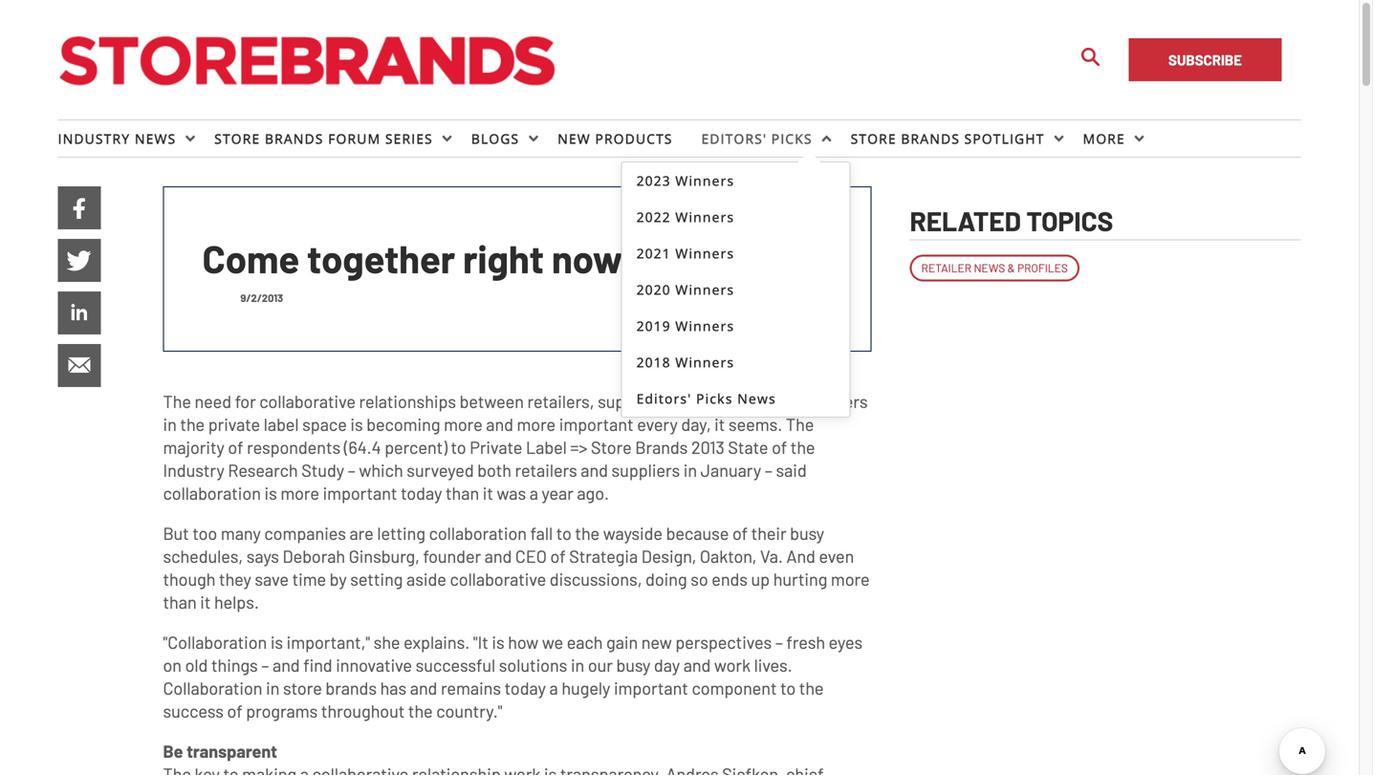 Task type: vqa. For each thing, say whether or not it's contained in the screenshot.
bottommost Report:
no



Task type: describe. For each thing, give the bounding box(es) containing it.
store brands spotlight link
[[851, 120, 1054, 157]]

is down research
[[264, 483, 277, 503]]

of down private
[[228, 437, 243, 457]]

by
[[330, 569, 347, 589]]

work
[[714, 655, 751, 675]]

more up label
[[517, 414, 556, 435]]

the up majority
[[180, 414, 205, 435]]

store brands forum series
[[214, 130, 433, 148]]

news for industry
[[135, 130, 176, 148]]

– down (64.4
[[348, 460, 355, 480]]

collaborative inside the need for collaborative relationships between retailers, suppliers and their service providers in the private label space is becoming more and more important every day, it seems. the majority of respondents (64.4 percent) to private label => store brands 2013 state of the industry research study – which surveyed both retailers and suppliers in january – said collaboration is more important today than it was a year ago.
[[259, 391, 356, 412]]

design,
[[641, 546, 696, 566]]

blogs image
[[529, 134, 538, 143]]

"collaboration is important," she explains. "it is how we each gain new perspectives – fresh eyes on old things – and find innovative successful solutions in our busy day and work lives. collaboration in store brands has and remains today a hugely important component to the success of programs throughout the country."
[[163, 632, 863, 721]]

it inside 'but too many companies are letting collaboration fall to the wayside because of their busy schedules, says deborah ginsburg, founder and ceo of strategia design, oakton, va. and even though they save time by setting aside collaborative discussions, doing so ends up hurting more than it helps.'
[[200, 592, 211, 612]]

editors' picks
[[701, 130, 812, 148]]

of up said
[[772, 437, 787, 457]]

their inside 'but too many companies are letting collaboration fall to the wayside because of their busy schedules, says deborah ginsburg, founder and ceo of strategia design, oakton, va. and even though they save time by setting aside collaborative discussions, doing so ends up hurting more than it helps.'
[[751, 523, 786, 544]]

surveyed
[[407, 460, 474, 480]]

save
[[255, 569, 289, 589]]

things
[[211, 655, 258, 675]]

profiles
[[1017, 261, 1068, 275]]

now
[[552, 235, 623, 281]]

every
[[637, 414, 678, 435]]

they
[[219, 569, 251, 589]]

space
[[302, 414, 347, 435]]

1 vertical spatial suppliers
[[611, 460, 680, 480]]

doing
[[645, 569, 687, 589]]

2020 winners
[[636, 281, 734, 299]]

more down study
[[280, 483, 319, 503]]

store brands spotlight image
[[1054, 134, 1064, 143]]

in left our
[[571, 655, 584, 675]]

more down "between"
[[444, 414, 483, 435]]

store brands forum series image
[[442, 134, 452, 143]]

of inside "collaboration is important," she explains. "it is how we each gain new perspectives – fresh eyes on old things – and find innovative successful solutions in our busy day and work lives. collaboration in store brands has and remains today a hugely important component to the success of programs throughout the country."
[[227, 701, 242, 721]]

both
[[477, 460, 511, 480]]

news for retailer
[[974, 261, 1005, 275]]

of up oakton,
[[732, 523, 748, 544]]

private
[[470, 437, 522, 457]]

seems.
[[729, 414, 782, 435]]

the left country." on the bottom of the page
[[408, 701, 433, 721]]

twitter image
[[58, 239, 101, 282]]

retailer news & profiles
[[921, 261, 1068, 275]]

come together right now
[[202, 235, 623, 281]]

between
[[460, 391, 524, 412]]

more image
[[1135, 134, 1144, 143]]

respondents
[[247, 437, 341, 457]]

topics
[[1026, 205, 1113, 237]]

facebook link
[[58, 186, 101, 229]]

9/2/2013
[[240, 292, 283, 304]]

linkedin link
[[58, 292, 101, 335]]

industry news link
[[58, 120, 186, 157]]

together
[[307, 235, 455, 281]]

winners for 2018 winners
[[675, 353, 734, 371]]

collaboration inside 'but too many companies are letting collaboration fall to the wayside because of their busy schedules, says deborah ginsburg, founder and ceo of strategia design, oakton, va. and even though they save time by setting aside collaborative discussions, doing so ends up hurting more than it helps.'
[[429, 523, 527, 544]]

brands for forum
[[265, 130, 324, 148]]

strategia
[[569, 546, 638, 566]]

we
[[542, 632, 563, 653]]

the need for collaborative relationships between retailers, suppliers and their service providers in the private label space is becoming more and more important every day, it seems. the majority of respondents (64.4 percent) to private label => store brands 2013 state of the industry research study – which surveyed both retailers and suppliers in january – said collaboration is more important today than it was a year ago.
[[163, 391, 868, 503]]

our
[[588, 655, 613, 675]]

eyes
[[829, 632, 863, 653]]

and up ago. on the bottom of page
[[581, 460, 608, 480]]

blogs
[[471, 130, 519, 148]]

programs
[[246, 701, 318, 721]]

store for store brands forum series
[[214, 130, 260, 148]]

helps.
[[214, 592, 259, 612]]

=>
[[570, 437, 587, 457]]

service
[[739, 391, 794, 412]]

because
[[666, 523, 729, 544]]

than inside the need for collaborative relationships between retailers, suppliers and their service providers in the private label space is becoming more and more important every day, it seems. the majority of respondents (64.4 percent) to private label => store brands 2013 state of the industry research study – which surveyed both retailers and suppliers in january – said collaboration is more important today than it was a year ago.
[[446, 483, 479, 503]]

(64.4
[[344, 437, 381, 457]]

and up private
[[486, 414, 513, 435]]

picks for editors' picks news
[[696, 390, 733, 408]]

new products link
[[558, 120, 701, 157]]

perspectives
[[675, 632, 772, 653]]

industry inside the need for collaborative relationships between retailers, suppliers and their service providers in the private label space is becoming more and more important every day, it seems. the majority of respondents (64.4 percent) to private label => store brands 2013 state of the industry research study – which surveyed both retailers and suppliers in january – said collaboration is more important today than it was a year ago.
[[163, 460, 224, 480]]

– left said
[[765, 460, 772, 480]]

2013
[[691, 437, 725, 457]]

2021 winners link
[[622, 235, 850, 272]]

more link
[[1083, 120, 1135, 157]]

for
[[235, 391, 256, 412]]

desktop logo image
[[58, 31, 555, 88]]

becoming
[[366, 414, 440, 435]]

need
[[195, 391, 231, 412]]

0 vertical spatial suppliers
[[598, 391, 666, 412]]

solutions
[[499, 655, 567, 675]]

companies
[[264, 523, 346, 544]]

be
[[163, 741, 183, 761]]

of right ceo
[[550, 546, 566, 566]]

january
[[701, 460, 761, 480]]

new
[[641, 632, 672, 653]]

editors' picks image
[[822, 134, 831, 143]]

but too many companies are letting collaboration fall to the wayside because of their busy schedules, says deborah ginsburg, founder and ceo of strategia design, oakton, va. and even though they save time by setting aside collaborative discussions, doing so ends up hurting more than it helps.
[[163, 523, 870, 612]]

deborah
[[283, 546, 345, 566]]

linkedin image
[[58, 292, 101, 335]]

fall
[[530, 523, 553, 544]]

be transparent
[[163, 741, 277, 761]]

store inside the need for collaborative relationships between retailers, suppliers and their service providers in the private label space is becoming more and more important every day, it seems. the majority of respondents (64.4 percent) to private label => store brands 2013 state of the industry research study – which surveyed both retailers and suppliers in january – said collaboration is more important today than it was a year ago.
[[591, 437, 632, 457]]

2022 winners link
[[622, 199, 850, 235]]

picks for editors' picks
[[771, 130, 812, 148]]

and right has
[[410, 678, 437, 698]]

industry news
[[58, 130, 176, 148]]

va.
[[760, 546, 783, 566]]

"it
[[473, 632, 488, 653]]

in down 2013
[[683, 460, 697, 480]]

new products
[[558, 130, 673, 148]]

the up said
[[791, 437, 815, 457]]

aside
[[406, 569, 446, 589]]

successful
[[416, 655, 495, 675]]

in up majority
[[163, 414, 177, 435]]

each
[[567, 632, 603, 653]]

private
[[208, 414, 260, 435]]

label
[[526, 437, 567, 457]]

2022
[[636, 208, 671, 226]]

editors' for editors' picks
[[701, 130, 767, 148]]

retailer news & profiles link
[[910, 255, 1079, 281]]

remains
[[441, 678, 501, 698]]

is right "it
[[492, 632, 505, 653]]

collaborative inside 'but too many companies are letting collaboration fall to the wayside because of their busy schedules, says deborah ginsburg, founder and ceo of strategia design, oakton, va. and even though they save time by setting aside collaborative discussions, doing so ends up hurting more than it helps.'
[[450, 569, 546, 589]]

percent)
[[385, 437, 447, 457]]

research
[[228, 460, 298, 480]]

component
[[692, 678, 777, 698]]

and up store
[[272, 655, 300, 675]]

explains.
[[404, 632, 470, 653]]

winners for 2023 winners
[[675, 172, 734, 190]]

brands for spotlight
[[901, 130, 960, 148]]

has
[[380, 678, 407, 698]]

the down the fresh
[[799, 678, 824, 698]]

and
[[786, 546, 815, 566]]

– up lives.
[[775, 632, 783, 653]]



Task type: locate. For each thing, give the bounding box(es) containing it.
1 horizontal spatial to
[[556, 523, 572, 544]]

busy inside 'but too many companies are letting collaboration fall to the wayside because of their busy schedules, says deborah ginsburg, founder and ceo of strategia design, oakton, va. and even though they save time by setting aside collaborative discussions, doing so ends up hurting more than it helps.'
[[790, 523, 824, 544]]

editors' picks news link
[[622, 380, 850, 417]]

picks up day,
[[696, 390, 733, 408]]

1 horizontal spatial store
[[591, 437, 632, 457]]

editors' picks link
[[701, 120, 822, 157]]

today down surveyed
[[401, 483, 442, 503]]

2 horizontal spatial store
[[851, 130, 897, 148]]

suppliers down every
[[611, 460, 680, 480]]

0 vertical spatial picks
[[771, 130, 812, 148]]

and up day,
[[670, 391, 697, 412]]

news inside 'link'
[[974, 261, 1005, 275]]

which
[[359, 460, 403, 480]]

4 winners from the top
[[675, 281, 734, 299]]

fresh
[[786, 632, 825, 653]]

of
[[228, 437, 243, 457], [772, 437, 787, 457], [732, 523, 748, 544], [550, 546, 566, 566], [227, 701, 242, 721]]

twitter link
[[58, 239, 101, 282]]

suppliers
[[598, 391, 666, 412], [611, 460, 680, 480]]

1 horizontal spatial the
[[786, 414, 814, 435]]

0 vertical spatial collaborative
[[259, 391, 356, 412]]

winners up 'editors' picks news'
[[675, 353, 734, 371]]

2 vertical spatial to
[[780, 678, 796, 698]]

1 horizontal spatial editors'
[[701, 130, 767, 148]]

the up strategia
[[575, 523, 600, 544]]

0 vertical spatial today
[[401, 483, 442, 503]]

country."
[[436, 701, 502, 721]]

store right industry news image
[[214, 130, 260, 148]]

winners down 2023 winners
[[675, 208, 734, 226]]

wayside
[[603, 523, 663, 544]]

editors' inside 'link'
[[701, 130, 767, 148]]

find
[[303, 655, 332, 675]]

1 vertical spatial picks
[[696, 390, 733, 408]]

it down though
[[200, 592, 211, 612]]

year
[[542, 483, 573, 503]]

a inside the need for collaborative relationships between retailers, suppliers and their service providers in the private label space is becoming more and more important every day, it seems. the majority of respondents (64.4 percent) to private label => store brands 2013 state of the industry research study – which surveyed both retailers and suppliers in january – said collaboration is more important today than it was a year ago.
[[529, 483, 538, 503]]

2 horizontal spatial to
[[780, 678, 796, 698]]

and inside 'but too many companies are letting collaboration fall to the wayside because of their busy schedules, says deborah ginsburg, founder and ceo of strategia design, oakton, va. and even though they save time by setting aside collaborative discussions, doing so ends up hurting more than it helps.'
[[484, 546, 512, 566]]

it right day,
[[714, 414, 725, 435]]

winners for 2021 winners
[[675, 244, 734, 262]]

says
[[246, 546, 279, 566]]

1 vertical spatial important
[[323, 483, 397, 503]]

– right things
[[261, 655, 269, 675]]

2 winners from the top
[[675, 208, 734, 226]]

editors' up 2023 winners link on the top of the page
[[701, 130, 767, 148]]

the
[[163, 391, 191, 412], [786, 414, 814, 435]]

the left need
[[163, 391, 191, 412]]

the inside 'but too many companies are letting collaboration fall to the wayside because of their busy schedules, says deborah ginsburg, founder and ceo of strategia design, oakton, va. and even though they save time by setting aside collaborative discussions, doing so ends up hurting more than it helps.'
[[575, 523, 600, 544]]

brands down every
[[635, 437, 688, 457]]

2 vertical spatial important
[[614, 678, 688, 698]]

industry down majority
[[163, 460, 224, 480]]

2023 winners link
[[622, 163, 850, 199]]

0 horizontal spatial brands
[[265, 130, 324, 148]]

6 winners from the top
[[675, 353, 734, 371]]

1 winners from the top
[[675, 172, 734, 190]]

to inside 'but too many companies are letting collaboration fall to the wayside because of their busy schedules, says deborah ginsburg, founder and ceo of strategia design, oakton, va. and even though they save time by setting aside collaborative discussions, doing so ends up hurting more than it helps.'
[[556, 523, 572, 544]]

2 horizontal spatial it
[[714, 414, 725, 435]]

0 horizontal spatial it
[[200, 592, 211, 612]]

and right the day
[[683, 655, 711, 675]]

related
[[910, 205, 1021, 237]]

0 vertical spatial a
[[529, 483, 538, 503]]

0 horizontal spatial collaborative
[[259, 391, 356, 412]]

picks left editors' picks icon
[[771, 130, 812, 148]]

important
[[559, 414, 634, 435], [323, 483, 397, 503], [614, 678, 688, 698]]

2021 winners
[[636, 244, 734, 262]]

2 vertical spatial news
[[737, 390, 776, 408]]

brands left spotlight at the top right
[[901, 130, 960, 148]]

news left &
[[974, 261, 1005, 275]]

news up seems.
[[737, 390, 776, 408]]

important,"
[[287, 632, 370, 653]]

innovative
[[336, 655, 412, 675]]

2 vertical spatial it
[[200, 592, 211, 612]]

throughout
[[321, 701, 405, 721]]

0 horizontal spatial than
[[163, 592, 197, 612]]

1 vertical spatial editors'
[[636, 390, 692, 408]]

1 horizontal spatial collaborative
[[450, 569, 546, 589]]

1 horizontal spatial today
[[504, 678, 546, 698]]

0 horizontal spatial busy
[[616, 655, 650, 675]]

0 horizontal spatial news
[[135, 130, 176, 148]]

winners for 2020 winners
[[675, 281, 734, 299]]

editors' for editors' picks news
[[636, 390, 692, 408]]

1 horizontal spatial picks
[[771, 130, 812, 148]]

1 horizontal spatial a
[[549, 678, 558, 698]]

1 vertical spatial their
[[751, 523, 786, 544]]

day
[[654, 655, 680, 675]]

to inside the need for collaborative relationships between retailers, suppliers and their service providers in the private label space is becoming more and more important every day, it seems. the majority of respondents (64.4 percent) to private label => store brands 2013 state of the industry research study – which surveyed both retailers and suppliers in january – said collaboration is more important today than it was a year ago.
[[451, 437, 466, 457]]

store
[[214, 130, 260, 148], [851, 130, 897, 148], [591, 437, 632, 457]]

&
[[1007, 261, 1015, 275]]

0 horizontal spatial industry
[[58, 130, 130, 148]]

today inside the need for collaborative relationships between retailers, suppliers and their service providers in the private label space is becoming more and more important every day, it seems. the majority of respondents (64.4 percent) to private label => store brands 2013 state of the industry research study – which surveyed both retailers and suppliers in january – said collaboration is more important today than it was a year ago.
[[401, 483, 442, 503]]

2 horizontal spatial brands
[[901, 130, 960, 148]]

up
[[751, 569, 770, 589]]

0 vertical spatial editors'
[[701, 130, 767, 148]]

more inside 'but too many companies are letting collaboration fall to the wayside because of their busy schedules, says deborah ginsburg, founder and ceo of strategia design, oakton, va. and even though they save time by setting aside collaborative discussions, doing so ends up hurting more than it helps.'
[[831, 569, 870, 589]]

0 horizontal spatial editors'
[[636, 390, 692, 408]]

1 horizontal spatial their
[[751, 523, 786, 544]]

it left the was
[[483, 483, 493, 503]]

even
[[819, 546, 854, 566]]

industry up facebook link
[[58, 130, 130, 148]]

brands
[[325, 678, 377, 698]]

store
[[283, 678, 322, 698]]

important down which
[[323, 483, 397, 503]]

1 horizontal spatial brands
[[635, 437, 688, 457]]

collaboration up too
[[163, 483, 261, 503]]

1 horizontal spatial it
[[483, 483, 493, 503]]

than
[[446, 483, 479, 503], [163, 592, 197, 612]]

more
[[1083, 130, 1125, 148]]

1 vertical spatial the
[[786, 414, 814, 435]]

their up va.
[[751, 523, 786, 544]]

subscribe link
[[1129, 38, 1282, 81]]

hurting
[[773, 569, 827, 589]]

so
[[691, 569, 708, 589]]

0 vertical spatial to
[[451, 437, 466, 457]]

2019
[[636, 317, 671, 335]]

ago.
[[577, 483, 609, 503]]

is left important,"
[[270, 632, 283, 653]]

1 vertical spatial collaboration
[[429, 523, 527, 544]]

0 horizontal spatial collaboration
[[163, 483, 261, 503]]

1 horizontal spatial collaboration
[[429, 523, 527, 544]]

come
[[202, 235, 299, 281]]

oakton,
[[700, 546, 757, 566]]

of down collaboration
[[227, 701, 242, 721]]

0 vertical spatial news
[[135, 130, 176, 148]]

0 horizontal spatial their
[[700, 391, 736, 412]]

products
[[595, 130, 673, 148]]

many
[[221, 523, 261, 544]]

1 horizontal spatial than
[[446, 483, 479, 503]]

facebook image
[[58, 186, 101, 229]]

0 vertical spatial than
[[446, 483, 479, 503]]

than down though
[[163, 592, 197, 612]]

too
[[193, 523, 217, 544]]

0 vertical spatial industry
[[58, 130, 130, 148]]

brands inside the need for collaborative relationships between retailers, suppliers and their service providers in the private label space is becoming more and more important every day, it seems. the majority of respondents (64.4 percent) to private label => store brands 2013 state of the industry research study – which surveyed both retailers and suppliers in january – said collaboration is more important today than it was a year ago.
[[635, 437, 688, 457]]

0 vertical spatial their
[[700, 391, 736, 412]]

today inside "collaboration is important," she explains. "it is how we each gain new perspectives – fresh eyes on old things – and find innovative successful solutions in our busy day and work lives. collaboration in store brands has and remains today a hugely important component to the success of programs throughout the country."
[[504, 678, 546, 698]]

in up programs
[[266, 678, 280, 698]]

editors' up every
[[636, 390, 692, 408]]

right
[[463, 235, 544, 281]]

busy up the and in the right bottom of the page
[[790, 523, 824, 544]]

store right =>
[[591, 437, 632, 457]]

store right editors' picks icon
[[851, 130, 897, 148]]

0 vertical spatial it
[[714, 414, 725, 435]]

forum
[[328, 130, 381, 148]]

to inside "collaboration is important," she explains. "it is how we each gain new perspectives – fresh eyes on old things – and find innovative successful solutions in our busy day and work lives. collaboration in store brands has and remains today a hugely important component to the success of programs throughout the country."
[[780, 678, 796, 698]]

1 horizontal spatial industry
[[163, 460, 224, 480]]

news left industry news image
[[135, 130, 176, 148]]

1 vertical spatial to
[[556, 523, 572, 544]]

winners down 2021 winners
[[675, 281, 734, 299]]

1 vertical spatial it
[[483, 483, 493, 503]]

store for store brands spotlight
[[851, 130, 897, 148]]

0 vertical spatial important
[[559, 414, 634, 435]]

5 winners from the top
[[675, 317, 734, 335]]

but
[[163, 523, 189, 544]]

collaboration
[[163, 483, 261, 503], [429, 523, 527, 544]]

1 vertical spatial busy
[[616, 655, 650, 675]]

busy inside "collaboration is important," she explains. "it is how we each gain new perspectives – fresh eyes on old things – and find innovative successful solutions in our busy day and work lives. collaboration in store brands has and remains today a hugely important component to the success of programs throughout the country."
[[616, 655, 650, 675]]

3 winners from the top
[[675, 244, 734, 262]]

winners up 2022 winners
[[675, 172, 734, 190]]

2023 winners
[[636, 172, 734, 190]]

providers
[[797, 391, 868, 412]]

important up =>
[[559, 414, 634, 435]]

1 vertical spatial than
[[163, 592, 197, 612]]

gain
[[606, 632, 638, 653]]

0 horizontal spatial the
[[163, 391, 191, 412]]

is up (64.4
[[350, 414, 363, 435]]

1 vertical spatial news
[[974, 261, 1005, 275]]

than down surveyed
[[446, 483, 479, 503]]

1 vertical spatial today
[[504, 678, 546, 698]]

important inside "collaboration is important," she explains. "it is how we each gain new perspectives – fresh eyes on old things – and find innovative successful solutions in our busy day and work lives. collaboration in store brands has and remains today a hugely important component to the success of programs throughout the country."
[[614, 678, 688, 698]]

1 horizontal spatial news
[[737, 390, 776, 408]]

more down even
[[831, 569, 870, 589]]

the
[[180, 414, 205, 435], [791, 437, 815, 457], [575, 523, 600, 544], [799, 678, 824, 698], [408, 701, 433, 721]]

ceo
[[515, 546, 547, 566]]

their up day,
[[700, 391, 736, 412]]

"collaboration
[[163, 632, 267, 653]]

today down "solutions"
[[504, 678, 546, 698]]

0 vertical spatial collaboration
[[163, 483, 261, 503]]

and left ceo
[[484, 546, 512, 566]]

0 horizontal spatial picks
[[696, 390, 733, 408]]

editors' picks news
[[636, 390, 776, 408]]

a right the was
[[529, 483, 538, 503]]

are
[[349, 523, 374, 544]]

0 horizontal spatial today
[[401, 483, 442, 503]]

to down lives.
[[780, 678, 796, 698]]

industry news image
[[186, 134, 195, 143]]

collaborative down ceo
[[450, 569, 546, 589]]

brands
[[265, 130, 324, 148], [901, 130, 960, 148], [635, 437, 688, 457]]

0 vertical spatial busy
[[790, 523, 824, 544]]

than inside 'but too many companies are letting collaboration fall to the wayside because of their busy schedules, says deborah ginsburg, founder and ceo of strategia design, oakton, va. and even though they save time by setting aside collaborative discussions, doing so ends up hurting more than it helps.'
[[163, 592, 197, 612]]

to right 'fall'
[[556, 523, 572, 544]]

collaborative up space
[[259, 391, 356, 412]]

spotlight
[[964, 130, 1045, 148]]

winners for 2019 winners
[[675, 317, 734, 335]]

collaboration
[[163, 678, 262, 698]]

a inside "collaboration is important," she explains. "it is how we each gain new perspectives – fresh eyes on old things – and find innovative successful solutions in our busy day and work lives. collaboration in store brands has and remains today a hugely important component to the success of programs throughout the country."
[[549, 678, 558, 698]]

brands left the forum
[[265, 130, 324, 148]]

0 vertical spatial the
[[163, 391, 191, 412]]

blogs link
[[471, 120, 529, 157]]

to up surveyed
[[451, 437, 466, 457]]

relationships
[[359, 391, 456, 412]]

2020
[[636, 281, 671, 299]]

0 horizontal spatial to
[[451, 437, 466, 457]]

1 vertical spatial collaborative
[[450, 569, 546, 589]]

email image
[[58, 344, 101, 387]]

majority
[[163, 437, 225, 457]]

setting
[[350, 569, 403, 589]]

busy down gain
[[616, 655, 650, 675]]

winners up 2020 winners
[[675, 244, 734, 262]]

2021
[[636, 244, 671, 262]]

winners for 2022 winners
[[675, 208, 734, 226]]

important down the day
[[614, 678, 688, 698]]

the down providers
[[786, 414, 814, 435]]

industry inside industry news link
[[58, 130, 130, 148]]

collaboration inside the need for collaborative relationships between retailers, suppliers and their service providers in the private label space is becoming more and more important every day, it seems. the majority of respondents (64.4 percent) to private label => store brands 2013 state of the industry research study – which surveyed both retailers and suppliers in january – said collaboration is more important today than it was a year ago.
[[163, 483, 261, 503]]

2023
[[636, 172, 671, 190]]

0 horizontal spatial a
[[529, 483, 538, 503]]

1 vertical spatial a
[[549, 678, 558, 698]]

2018
[[636, 353, 671, 371]]

collaboration up founder
[[429, 523, 527, 544]]

store brands spotlight
[[851, 130, 1045, 148]]

store brands forum series link
[[214, 120, 442, 157]]

1 vertical spatial industry
[[163, 460, 224, 480]]

editors'
[[701, 130, 767, 148], [636, 390, 692, 408]]

picks inside 'link'
[[771, 130, 812, 148]]

0 horizontal spatial store
[[214, 130, 260, 148]]

transparent
[[187, 741, 277, 761]]

suppliers up every
[[598, 391, 666, 412]]

series
[[385, 130, 433, 148]]

2 horizontal spatial news
[[974, 261, 1005, 275]]

1 horizontal spatial busy
[[790, 523, 824, 544]]

lives.
[[754, 655, 792, 675]]

their inside the need for collaborative relationships between retailers, suppliers and their service providers in the private label space is becoming more and more important every day, it seems. the majority of respondents (64.4 percent) to private label => store brands 2013 state of the industry research study – which surveyed both retailers and suppliers in january – said collaboration is more important today than it was a year ago.
[[700, 391, 736, 412]]

day,
[[681, 414, 711, 435]]

retailers,
[[527, 391, 594, 412]]

winners up 2018 winners
[[675, 317, 734, 335]]

a down "solutions"
[[549, 678, 558, 698]]

is
[[350, 414, 363, 435], [264, 483, 277, 503], [270, 632, 283, 653], [492, 632, 505, 653]]



